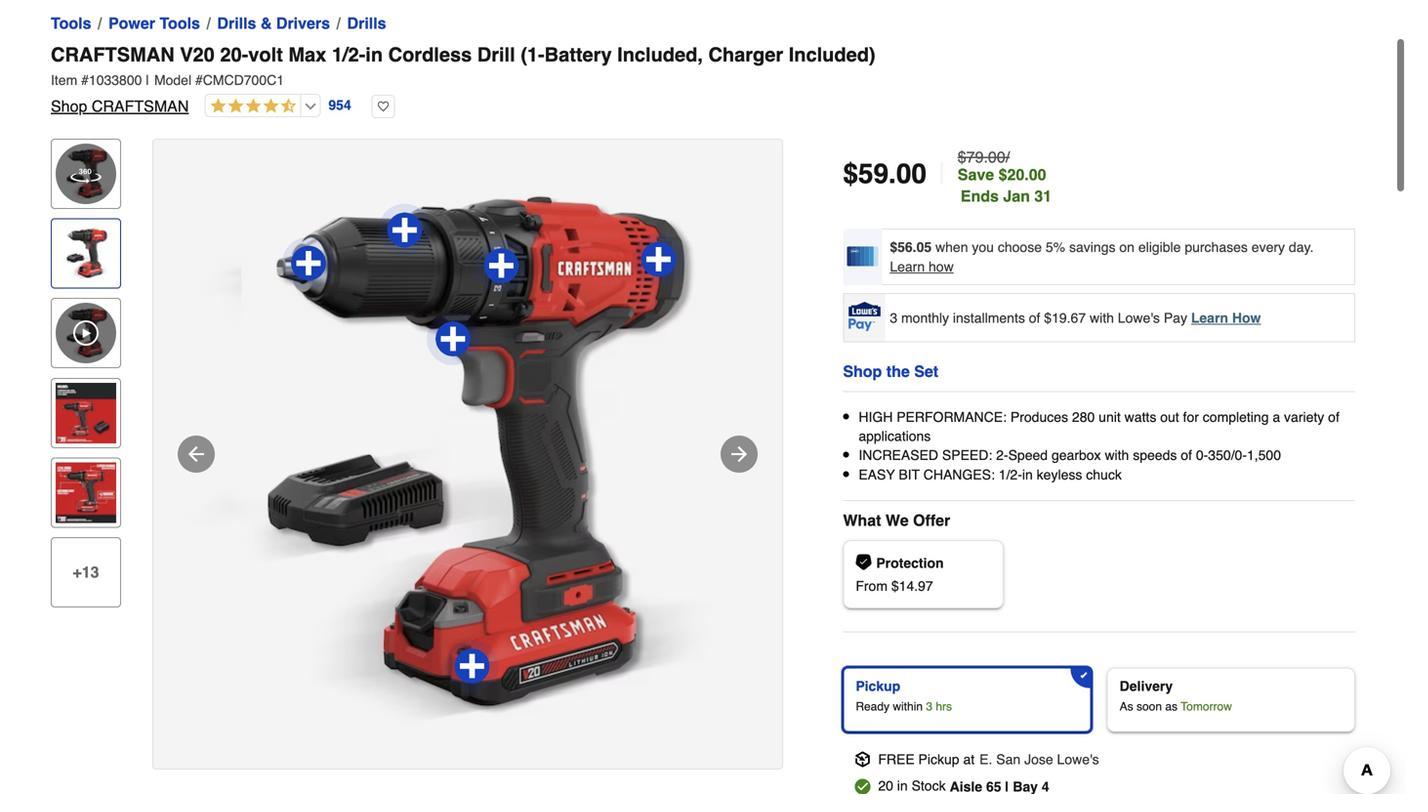 Task type: vqa. For each thing, say whether or not it's contained in the screenshot.
the entry
no



Task type: describe. For each thing, give the bounding box(es) containing it.
/
[[1006, 148, 1010, 166]]

jan
[[1003, 187, 1030, 205]]

out
[[1160, 409, 1179, 425]]

charger
[[709, 43, 783, 66]]

savings
[[1069, 239, 1116, 255]]

350/0-
[[1208, 447, 1247, 463]]

| inside craftsman v20 20-volt max 1/2-in cordless drill (1-battery included, charger included) item # 1033800 | model # cmcd700c1
[[146, 72, 149, 88]]

jose
[[1025, 751, 1053, 767]]

drivers
[[276, 14, 330, 32]]

power tools
[[108, 14, 200, 32]]

power tools link
[[108, 12, 200, 35]]

59
[[858, 158, 889, 189]]

changes:
[[924, 467, 995, 482]]

with inside high performance: produces 280 unit watts out for completing a variety of applications increased speed: 2-speed gearbox with speeds of 0-350/0-1,500 easy bit changes: 1/2-in keyless chuck
[[1105, 447, 1129, 463]]

1/2- inside craftsman v20 20-volt max 1/2-in cordless drill (1-battery included, charger included) item # 1033800 | model # cmcd700c1
[[332, 43, 366, 66]]

increased
[[859, 447, 939, 463]]

speed:
[[942, 447, 993, 463]]

arrow left image
[[185, 442, 208, 466]]

lowe's for with
[[1118, 310, 1160, 325]]

a
[[1273, 409, 1281, 425]]

at
[[963, 751, 975, 767]]

you
[[972, 239, 994, 255]]

craftsman v20 20-volt max 1/2-in cordless drill (1-battery included, charger included) item # 1033800 | model # cmcd700c1
[[51, 43, 876, 88]]

as
[[1120, 700, 1134, 713]]

pickup ready within 3 hrs
[[856, 678, 952, 713]]

keyless
[[1037, 467, 1082, 482]]

drills & drivers
[[217, 14, 330, 32]]

easy
[[859, 467, 895, 482]]

the
[[887, 362, 910, 380]]

in inside high performance: produces 280 unit watts out for completing a variety of applications increased speed: 2-speed gearbox with speeds of 0-350/0-1,500 easy bit changes: 1/2-in keyless chuck
[[1022, 467, 1033, 482]]

4.5 stars image
[[205, 98, 296, 116]]

2 vertical spatial of
[[1181, 447, 1192, 463]]

1/2- inside high performance: produces 280 unit watts out for completing a variety of applications increased speed: 2-speed gearbox with speeds of 0-350/0-1,500 easy bit changes: 1/2-in keyless chuck
[[999, 467, 1022, 482]]

0 vertical spatial with
[[1090, 310, 1114, 325]]

option group containing pickup
[[835, 660, 1363, 740]]

954
[[329, 97, 351, 113]]

monthly
[[901, 310, 949, 325]]

+13 button
[[51, 537, 121, 607]]

craftsman  #cmcd700c1 - thumbnail image
[[56, 223, 116, 284]]

installments
[[953, 310, 1025, 325]]

power
[[108, 14, 155, 32]]

20-
[[220, 43, 248, 66]]

volt
[[248, 43, 283, 66]]

produces
[[1011, 409, 1069, 425]]

speeds
[[1133, 447, 1177, 463]]

choose
[[998, 239, 1042, 255]]

cmcd700c1
[[203, 72, 284, 88]]

free pickup at e. san jose lowe's
[[878, 751, 1099, 767]]

2-
[[996, 447, 1008, 463]]

0-
[[1196, 447, 1208, 463]]

craftsman  #cmcd700c1 - thumbnail2 image
[[56, 383, 116, 443]]

item number 1 0 3 3 8 0 0 and model number c m c d 7 0 0 c 1 element
[[51, 70, 1356, 90]]

$79.00
[[958, 148, 1006, 166]]

in inside craftsman v20 20-volt max 1/2-in cordless drill (1-battery included, charger included) item # 1033800 | model # cmcd700c1
[[366, 43, 383, 66]]

cordless
[[388, 43, 472, 66]]

hrs
[[936, 700, 952, 713]]

max
[[288, 43, 326, 66]]

bit
[[899, 467, 920, 482]]

e.
[[980, 751, 993, 767]]

gearbox
[[1052, 447, 1101, 463]]

drills for drills & drivers
[[217, 14, 256, 32]]

$79.00 /
[[958, 148, 1010, 166]]

1 vertical spatial learn
[[1191, 310, 1229, 325]]

$20.00
[[999, 166, 1047, 184]]

1 vertical spatial of
[[1328, 409, 1340, 425]]

performance:
[[897, 409, 1007, 425]]

00
[[896, 158, 927, 189]]

when
[[936, 239, 968, 255]]

0 horizontal spatial 3
[[890, 310, 898, 325]]

craftsman  #cmcd700c1 image
[[153, 140, 782, 769]]

within
[[893, 700, 923, 713]]

lowe's for jose
[[1057, 751, 1099, 767]]

high
[[859, 409, 893, 425]]

(1-
[[521, 43, 545, 66]]

lowes pay logo image
[[845, 302, 884, 331]]

1 vertical spatial |
[[939, 157, 946, 190]]



Task type: locate. For each thing, give the bounding box(es) containing it.
$56.05
[[890, 239, 932, 255]]

0 horizontal spatial lowe's
[[1057, 751, 1099, 767]]

1 horizontal spatial of
[[1181, 447, 1192, 463]]

shop
[[51, 97, 87, 115], [843, 362, 882, 380]]

speed
[[1008, 447, 1048, 463]]

of
[[1029, 310, 1041, 325], [1328, 409, 1340, 425], [1181, 447, 1192, 463]]

1 vertical spatial with
[[1105, 447, 1129, 463]]

0 vertical spatial shop
[[51, 97, 87, 115]]

5%
[[1046, 239, 1066, 255]]

purchases
[[1185, 239, 1248, 255]]

free
[[878, 751, 915, 767]]

1/2- down 2-
[[999, 467, 1022, 482]]

learn how link
[[1191, 310, 1261, 325]]

$ 59 . 00
[[843, 158, 927, 189]]

1 horizontal spatial 3
[[926, 700, 933, 713]]

|
[[146, 72, 149, 88], [939, 157, 946, 190]]

arrow right image
[[728, 442, 751, 466]]

$56.05 when you choose 5% savings on eligible purchases every day. learn how
[[890, 239, 1314, 274]]

learn how button
[[890, 257, 954, 276]]

0 vertical spatial lowe's
[[1118, 310, 1160, 325]]

delivery as soon as tomorrow
[[1120, 678, 1232, 713]]

1 # from the left
[[81, 72, 89, 88]]

0 horizontal spatial learn
[[890, 259, 925, 274]]

20 in stock
[[878, 778, 946, 793]]

3
[[890, 310, 898, 325], [926, 700, 933, 713]]

shop the set
[[843, 362, 939, 380]]

protection from $14.97
[[856, 555, 944, 594]]

with
[[1090, 310, 1114, 325], [1105, 447, 1129, 463]]

v20
[[180, 43, 215, 66]]

pickup up stock
[[919, 751, 960, 767]]

on
[[1120, 239, 1135, 255]]

1 horizontal spatial tools
[[160, 14, 200, 32]]

0 horizontal spatial of
[[1029, 310, 1041, 325]]

with right $19.67
[[1090, 310, 1114, 325]]

stock
[[912, 778, 946, 793]]

ends
[[961, 187, 999, 205]]

high performance: produces 280 unit watts out for completing a variety of applications increased speed: 2-speed gearbox with speeds of 0-350/0-1,500 easy bit changes: 1/2-in keyless chuck
[[859, 409, 1340, 482]]

0 vertical spatial in
[[366, 43, 383, 66]]

eligible
[[1139, 239, 1181, 255]]

of right variety
[[1328, 409, 1340, 425]]

with up chuck
[[1105, 447, 1129, 463]]

0 vertical spatial |
[[146, 72, 149, 88]]

$14.97
[[892, 578, 933, 594]]

| right 00
[[939, 157, 946, 190]]

unit
[[1099, 409, 1121, 425]]

craftsman down the "1033800"
[[92, 97, 189, 115]]

learn
[[890, 259, 925, 274], [1191, 310, 1229, 325]]

| left model
[[146, 72, 149, 88]]

battery
[[545, 43, 612, 66]]

0 vertical spatial pickup
[[856, 678, 901, 694]]

pickup up ready
[[856, 678, 901, 694]]

#
[[81, 72, 89, 88], [195, 72, 203, 88]]

3 left hrs
[[926, 700, 933, 713]]

1 horizontal spatial learn
[[1191, 310, 1229, 325]]

0 vertical spatial learn
[[890, 259, 925, 274]]

2 drills from the left
[[347, 14, 386, 32]]

1 vertical spatial lowe's
[[1057, 751, 1099, 767]]

20
[[878, 778, 894, 793]]

2 horizontal spatial in
[[1022, 467, 1033, 482]]

drills right the drivers
[[347, 14, 386, 32]]

item
[[51, 72, 77, 88]]

0 vertical spatial craftsman
[[51, 43, 174, 66]]

2 horizontal spatial of
[[1328, 409, 1340, 425]]

0 horizontal spatial in
[[366, 43, 383, 66]]

$19.67
[[1044, 310, 1086, 325]]

3 monthly installments of $19.67 with lowe's pay learn how
[[890, 310, 1261, 325]]

drills & drivers link
[[217, 12, 330, 35]]

1 horizontal spatial in
[[897, 778, 908, 793]]

1/2- down drills 'link' on the left of the page
[[332, 43, 366, 66]]

included)
[[789, 43, 876, 66]]

in down drills 'link' on the left of the page
[[366, 43, 383, 66]]

1 vertical spatial 1/2-
[[999, 467, 1022, 482]]

set
[[914, 362, 939, 380]]

drills left '&'
[[217, 14, 256, 32]]

drills for drills
[[347, 14, 386, 32]]

offer
[[913, 511, 951, 529]]

1 vertical spatial 3
[[926, 700, 933, 713]]

1 vertical spatial in
[[1022, 467, 1033, 482]]

craftsman  #cmcd700c1 - thumbnail3 image
[[56, 462, 116, 523]]

save $20.00 ends jan 31
[[958, 166, 1052, 205]]

1 horizontal spatial pickup
[[919, 751, 960, 767]]

2 vertical spatial in
[[897, 778, 908, 793]]

0 horizontal spatial tools
[[51, 14, 91, 32]]

$
[[843, 158, 858, 189]]

0 horizontal spatial #
[[81, 72, 89, 88]]

day.
[[1289, 239, 1314, 255]]

variety
[[1284, 409, 1325, 425]]

for
[[1183, 409, 1199, 425]]

0 horizontal spatial pickup
[[856, 678, 901, 694]]

shop craftsman
[[51, 97, 189, 115]]

chuck
[[1086, 467, 1122, 482]]

1 horizontal spatial lowe's
[[1118, 310, 1160, 325]]

pickup inside pickup ready within 3 hrs
[[856, 678, 901, 694]]

as
[[1165, 700, 1178, 713]]

tomorrow
[[1181, 700, 1232, 713]]

we
[[886, 511, 909, 529]]

1 horizontal spatial drills
[[347, 14, 386, 32]]

lowe's
[[1118, 310, 1160, 325], [1057, 751, 1099, 767]]

protection plan filled image
[[856, 554, 872, 570]]

completing
[[1203, 409, 1269, 425]]

learn inside the $56.05 when you choose 5% savings on eligible purchases every day. learn how
[[890, 259, 925, 274]]

0 horizontal spatial drills
[[217, 14, 256, 32]]

learn right pay
[[1191, 310, 1229, 325]]

how
[[1232, 310, 1261, 325]]

# down v20
[[195, 72, 203, 88]]

what
[[843, 511, 881, 529]]

every
[[1252, 239, 1285, 255]]

0 vertical spatial 3
[[890, 310, 898, 325]]

lowe's right jose
[[1057, 751, 1099, 767]]

from
[[856, 578, 888, 594]]

31
[[1035, 187, 1052, 205]]

1 horizontal spatial 1/2-
[[999, 467, 1022, 482]]

.
[[889, 158, 896, 189]]

shop down item
[[51, 97, 87, 115]]

shop for shop craftsman
[[51, 97, 87, 115]]

0 horizontal spatial |
[[146, 72, 149, 88]]

lowe's left pay
[[1118, 310, 1160, 325]]

3 right lowes pay logo
[[890, 310, 898, 325]]

1033800
[[89, 72, 142, 88]]

280
[[1072, 409, 1095, 425]]

3 inside pickup ready within 3 hrs
[[926, 700, 933, 713]]

shop left the
[[843, 362, 882, 380]]

0 horizontal spatial shop
[[51, 97, 87, 115]]

of left $19.67
[[1029, 310, 1041, 325]]

tools up v20
[[160, 14, 200, 32]]

learn down $56.05
[[890, 259, 925, 274]]

in down speed at the bottom right
[[1022, 467, 1033, 482]]

pickup image
[[855, 751, 871, 767]]

heart outline image
[[372, 95, 395, 118]]

shop for shop the set
[[843, 362, 882, 380]]

watts
[[1125, 409, 1157, 425]]

what we offer
[[843, 511, 951, 529]]

ready
[[856, 700, 890, 713]]

1 vertical spatial craftsman
[[92, 97, 189, 115]]

1 tools from the left
[[51, 14, 91, 32]]

tools
[[51, 14, 91, 32], [160, 14, 200, 32]]

craftsman inside craftsman v20 20-volt max 1/2-in cordless drill (1-battery included, charger included) item # 1033800 | model # cmcd700c1
[[51, 43, 174, 66]]

craftsman up the "1033800"
[[51, 43, 174, 66]]

1 drills from the left
[[217, 14, 256, 32]]

check circle filled image
[[855, 779, 871, 794]]

1 vertical spatial shop
[[843, 362, 882, 380]]

tools link
[[51, 12, 91, 35]]

1 vertical spatial pickup
[[919, 751, 960, 767]]

2 tools from the left
[[160, 14, 200, 32]]

tools up item
[[51, 14, 91, 32]]

2 # from the left
[[195, 72, 203, 88]]

1 horizontal spatial |
[[939, 157, 946, 190]]

0 horizontal spatial 1/2-
[[332, 43, 366, 66]]

in right 20
[[897, 778, 908, 793]]

shop inside shop the set link
[[843, 362, 882, 380]]

1 horizontal spatial #
[[195, 72, 203, 88]]

pay
[[1164, 310, 1188, 325]]

delivery
[[1120, 678, 1173, 694]]

0 vertical spatial 1/2-
[[332, 43, 366, 66]]

1 horizontal spatial shop
[[843, 362, 882, 380]]

# right item
[[81, 72, 89, 88]]

option group
[[835, 660, 1363, 740]]

of left 0-
[[1181, 447, 1192, 463]]

&
[[261, 14, 272, 32]]

soon
[[1137, 700, 1162, 713]]

included,
[[617, 43, 703, 66]]

0 vertical spatial of
[[1029, 310, 1041, 325]]

drills link
[[347, 12, 386, 35]]

shop the set link
[[843, 360, 939, 383]]

model
[[154, 72, 192, 88]]



